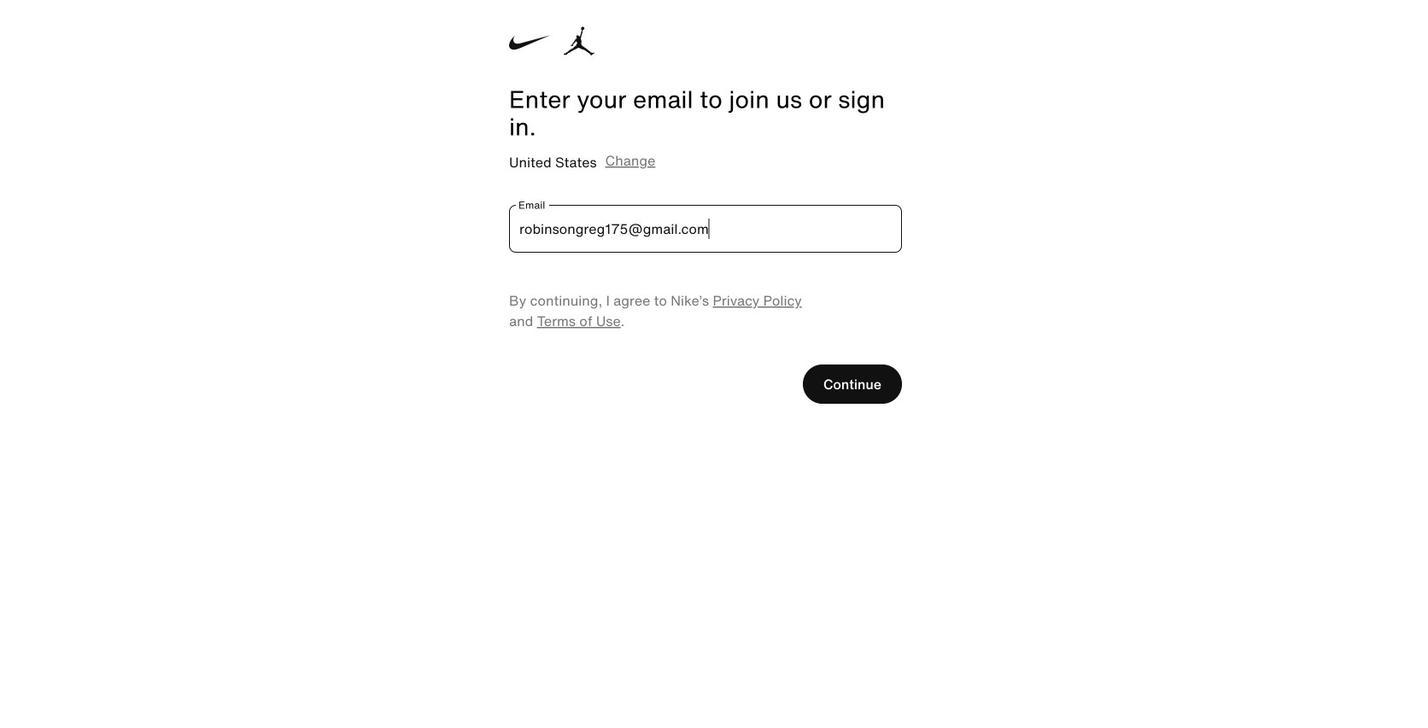 Task type: describe. For each thing, give the bounding box(es) containing it.
enter your email to join us or sign in. group element
[[509, 0, 902, 140]]

nike logo image
[[509, 28, 550, 57]]



Task type: locate. For each thing, give the bounding box(es) containing it.
None text field
[[509, 205, 902, 253]]

enter your email to join us or sign in. element
[[509, 85, 902, 140]]



Task type: vqa. For each thing, say whether or not it's contained in the screenshot.
the Enter your email to join us or sign in. ELEMENT
yes



